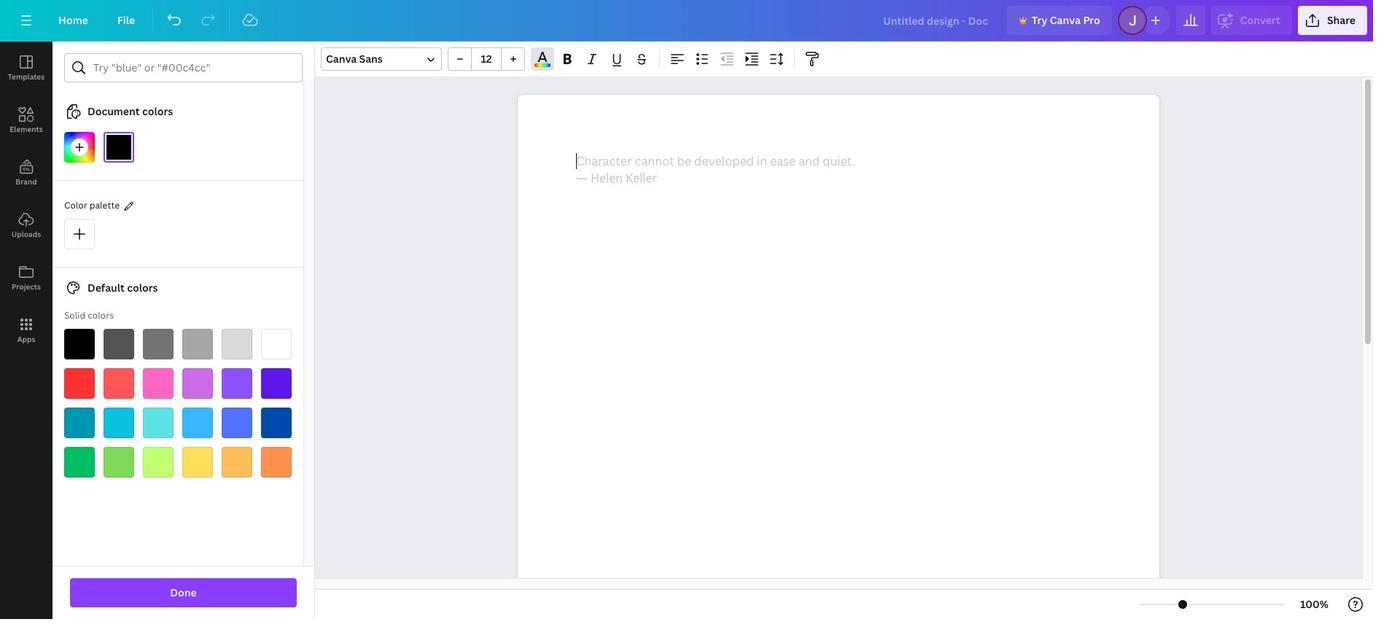 Task type: describe. For each thing, give the bounding box(es) containing it.
done button
[[70, 578, 297, 607]]

home link
[[47, 6, 100, 35]]

100% button
[[1291, 593, 1338, 616]]

colors for default colors
[[127, 281, 158, 295]]

cobalt blue #004aad image
[[261, 408, 292, 438]]

bright red #ff3131 image
[[64, 368, 95, 399]]

lime #c1ff72 image
[[143, 447, 174, 478]]

purple #8c52ff image
[[222, 368, 252, 399]]

bright red #ff3131 image
[[64, 368, 95, 399]]

light blue #38b6ff image
[[182, 408, 213, 438]]

light blue #38b6ff image
[[182, 408, 213, 438]]

document
[[88, 104, 140, 118]]

canva inside dropdown button
[[326, 52, 357, 66]]

try canva pro button
[[1007, 6, 1112, 35]]

share
[[1327, 13, 1356, 27]]

apps
[[17, 334, 35, 344]]

cobalt blue #004aad image
[[261, 408, 292, 438]]

purple #8c52ff image
[[222, 368, 252, 399]]

color range image
[[535, 64, 550, 67]]

elements button
[[0, 94, 53, 147]]

projects
[[12, 281, 41, 292]]

solid
[[64, 309, 85, 322]]

color palette
[[64, 199, 120, 211]]

templates button
[[0, 42, 53, 94]]

Design title text field
[[872, 6, 1001, 35]]

palette
[[89, 199, 120, 211]]

turquoise blue #5ce1e6 image
[[143, 408, 174, 438]]

canva inside button
[[1050, 13, 1081, 27]]

grass green #7ed957 image
[[104, 447, 134, 478]]

done
[[170, 586, 197, 599]]

apps button
[[0, 304, 53, 357]]

solid colors
[[64, 309, 114, 322]]

coral red #ff5757 image
[[104, 368, 134, 399]]

yellow #ffde59 image
[[182, 447, 213, 478]]

add a new color image
[[64, 219, 95, 249]]

projects button
[[0, 252, 53, 304]]

file
[[117, 13, 135, 27]]

canva sans
[[326, 52, 383, 66]]

magenta #cb6ce6 image
[[182, 368, 213, 399]]

aqua blue #0cc0df image
[[104, 408, 134, 438]]

try canva pro
[[1032, 13, 1100, 27]]

colors for document colors
[[142, 104, 173, 118]]

color palette button
[[64, 198, 120, 214]]

pro
[[1083, 13, 1100, 27]]

colors for solid colors
[[88, 309, 114, 322]]

convert
[[1240, 13, 1280, 27]]

uploads button
[[0, 199, 53, 252]]



Task type: vqa. For each thing, say whether or not it's contained in the screenshot.
Presentation (16:9) IMAGE
no



Task type: locate. For each thing, give the bounding box(es) containing it.
1 horizontal spatial canva
[[1050, 13, 1081, 27]]

peach #ffbd59 image
[[222, 447, 252, 478], [222, 447, 252, 478]]

2 vertical spatial colors
[[88, 309, 114, 322]]

brand
[[16, 176, 37, 187]]

dark gray #545454 image
[[104, 329, 134, 360], [104, 329, 134, 360]]

color
[[64, 199, 87, 211]]

#000000 image
[[104, 132, 134, 163], [104, 132, 134, 163]]

gray #a6a6a6 image
[[182, 329, 213, 360], [182, 329, 213, 360]]

orange #ff914d image
[[261, 447, 292, 478], [261, 447, 292, 478]]

try
[[1032, 13, 1048, 27]]

share button
[[1298, 6, 1367, 35]]

1 vertical spatial colors
[[127, 281, 158, 295]]

green #00bf63 image
[[64, 447, 95, 478]]

templates
[[8, 71, 45, 82]]

None text field
[[518, 95, 1160, 619]]

pink #ff66c4 image
[[143, 368, 174, 399], [143, 368, 174, 399]]

magenta #cb6ce6 image
[[182, 368, 213, 399]]

violet #5e17eb image
[[261, 368, 292, 399]]

black #000000 image
[[64, 329, 95, 360], [64, 329, 95, 360]]

colors right default
[[127, 281, 158, 295]]

main menu bar
[[0, 0, 1373, 42]]

canva left sans at the top left of page
[[326, 52, 357, 66]]

add a new color image
[[64, 132, 95, 163], [64, 132, 95, 163]]

gray #737373 image
[[143, 329, 174, 360], [143, 329, 174, 360]]

lime #c1ff72 image
[[143, 447, 174, 478]]

yellow #ffde59 image
[[182, 447, 213, 478]]

100%
[[1300, 597, 1329, 611]]

home
[[58, 13, 88, 27]]

dark turquoise #0097b2 image
[[64, 408, 95, 438], [64, 408, 95, 438]]

default colors
[[88, 281, 158, 295]]

grass green #7ed957 image
[[104, 447, 134, 478]]

turquoise blue #5ce1e6 image
[[143, 408, 174, 438]]

colors right document
[[142, 104, 173, 118]]

1 vertical spatial canva
[[326, 52, 357, 66]]

canva right try
[[1050, 13, 1081, 27]]

canva sans button
[[321, 47, 442, 71]]

colors right solid
[[88, 309, 114, 322]]

aqua blue #0cc0df image
[[104, 408, 134, 438]]

side panel tab list
[[0, 42, 53, 357]]

document colors
[[88, 104, 173, 118]]

uploads
[[12, 229, 41, 239]]

royal blue #5271ff image
[[222, 408, 252, 438], [222, 408, 252, 438]]

light gray #d9d9d9 image
[[222, 329, 252, 360], [222, 329, 252, 360]]

green #00bf63 image
[[64, 447, 95, 478]]

group
[[448, 47, 525, 71]]

– – number field
[[476, 52, 497, 66]]

colors
[[142, 104, 173, 118], [127, 281, 158, 295], [88, 309, 114, 322]]

brand button
[[0, 147, 53, 199]]

0 vertical spatial canva
[[1050, 13, 1081, 27]]

coral red #ff5757 image
[[104, 368, 134, 399]]

0 horizontal spatial canva
[[326, 52, 357, 66]]

Try "blue" or "#00c4cc" search field
[[93, 54, 293, 82]]

color range image
[[535, 64, 550, 67]]

0 vertical spatial colors
[[142, 104, 173, 118]]

white #ffffff image
[[261, 329, 292, 360], [261, 329, 292, 360]]

convert button
[[1211, 6, 1292, 35]]

violet #5e17eb image
[[261, 368, 292, 399]]

sans
[[359, 52, 383, 66]]

canva
[[1050, 13, 1081, 27], [326, 52, 357, 66]]

file button
[[106, 6, 147, 35]]

default
[[88, 281, 125, 295]]

elements
[[10, 124, 43, 134]]



